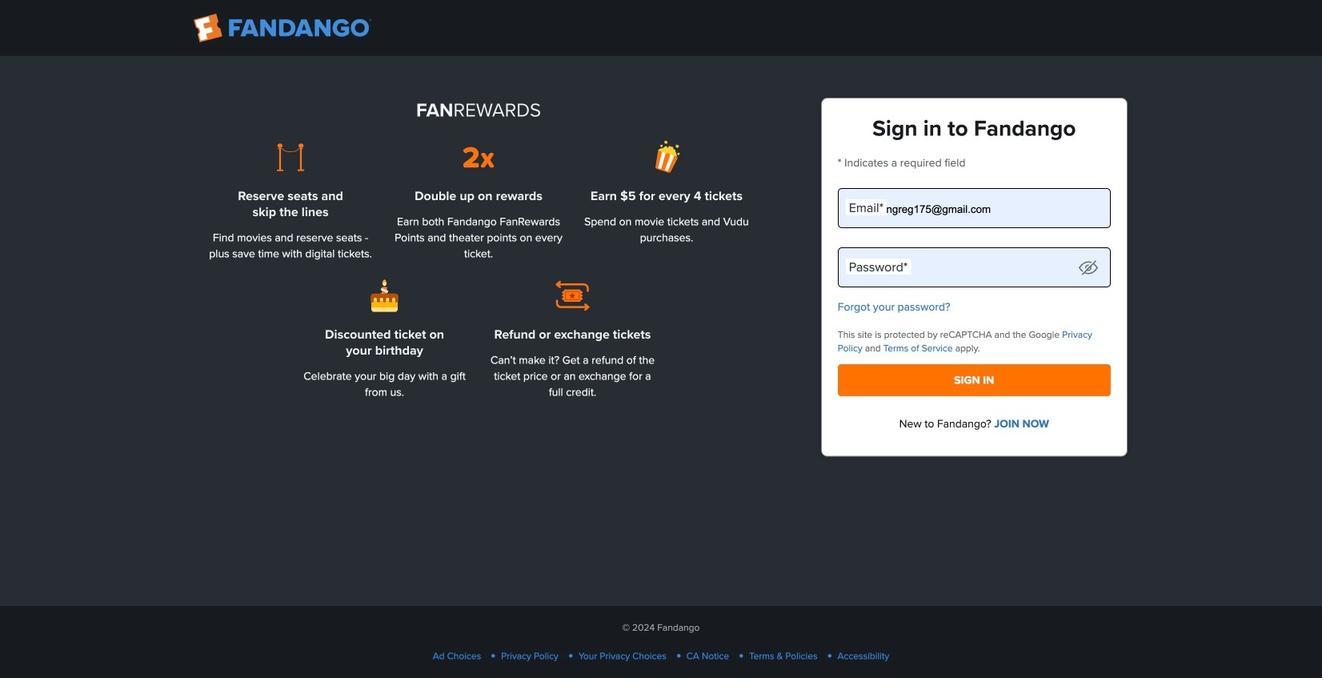 Task type: describe. For each thing, give the bounding box(es) containing it.
password hide image
[[1079, 261, 1098, 275]]



Task type: locate. For each thing, give the bounding box(es) containing it.
  text field
[[838, 188, 1111, 228]]

  password field
[[838, 247, 1111, 287]]

None submit
[[838, 364, 1111, 396]]

fandango home image
[[194, 14, 371, 42]]



